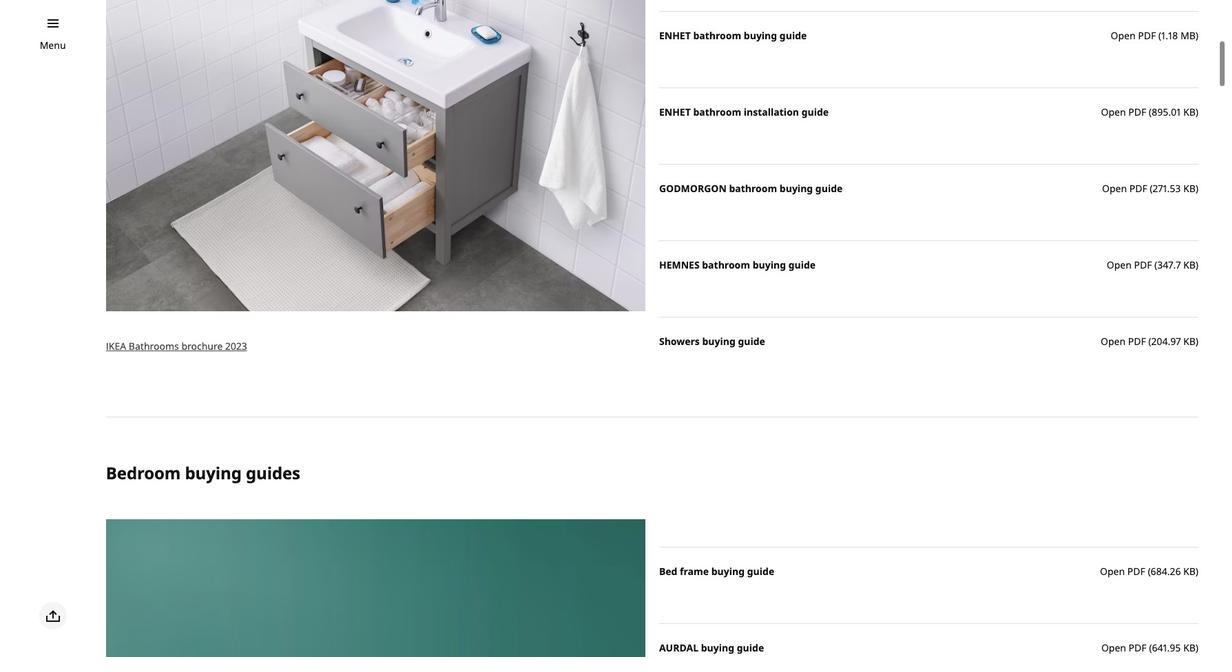 Task type: vqa. For each thing, say whether or not it's contained in the screenshot.
Open PDF ( 347.7 KB ) Open
yes



Task type: describe. For each thing, give the bounding box(es) containing it.
( for 1.18 mb
[[1159, 29, 1162, 42]]

( for 684.26 kb
[[1148, 565, 1151, 578]]

open for open pdf ( 204.97 kb )
[[1101, 335, 1126, 348]]

open pdf ( 1.18 mb )
[[1111, 29, 1199, 42]]

( for 204.97 kb
[[1149, 335, 1152, 348]]

( for 271.53 kb
[[1150, 182, 1153, 195]]

kb for 641.95 kb
[[1184, 642, 1196, 655]]

pdf for 347.7
[[1134, 258, 1152, 271]]

ikea bathrooms brochure 2023
[[106, 339, 247, 352]]

( for 347.7 kb
[[1155, 258, 1158, 271]]

open for open pdf ( 684.26 kb )
[[1100, 565, 1125, 578]]

pdf for 204.97
[[1128, 335, 1146, 348]]

open for open pdf ( 347.7 kb )
[[1107, 258, 1132, 271]]

kb for 895.01 kb
[[1184, 105, 1196, 118]]

hemnes
[[659, 258, 700, 271]]

kb for 684.26 kb
[[1184, 565, 1196, 578]]

installation
[[744, 105, 799, 118]]

a white bathroom with a gray sink cabinet with the drawers open, displaying bathroom supplies image
[[106, 0, 645, 312]]

pdf for 271.53
[[1130, 182, 1148, 195]]

open for open pdf ( 271.53 kb )
[[1102, 182, 1127, 195]]

bathroom for hemnes bathroom buying guide
[[702, 258, 750, 271]]

bathroom for enhet bathroom installation guide
[[693, 105, 741, 118]]

ikea
[[106, 339, 126, 352]]

684.26
[[1151, 565, 1181, 578]]

guide for godmorgon bathroom buying guide
[[816, 182, 843, 195]]

guide for enhet bathroom installation guide
[[802, 105, 829, 118]]

bedroom
[[106, 461, 181, 484]]

showers
[[659, 335, 700, 348]]

bedroom buying guides
[[106, 461, 300, 484]]

ikea bathrooms brochure 2023 link
[[106, 339, 247, 352]]

enhet bathroom buying guide
[[659, 29, 807, 42]]

guide for bed frame buying guide
[[747, 565, 774, 578]]

641.95
[[1152, 642, 1181, 655]]

enhet bathroom installation guide
[[659, 105, 829, 118]]

bathrooms
[[129, 339, 179, 352]]

) for 684.26 kb
[[1196, 565, 1199, 578]]

kb for 204.97 kb
[[1184, 335, 1196, 348]]

menu button
[[40, 38, 66, 53]]

pdf for 1.18
[[1138, 29, 1156, 42]]

kb for 271.53 kb
[[1184, 182, 1196, 195]]

bathroom for enhet bathroom buying guide
[[693, 29, 741, 42]]



Task type: locate. For each thing, give the bounding box(es) containing it.
open left 641.95
[[1102, 642, 1126, 655]]

open pdf ( 271.53 kb )
[[1102, 182, 1199, 195]]

kb right 641.95
[[1184, 642, 1196, 655]]

) right 347.7
[[1196, 258, 1199, 271]]

7 ) from the top
[[1196, 642, 1199, 655]]

enhet
[[659, 29, 691, 42], [659, 105, 691, 118]]

brochure
[[181, 339, 223, 352]]

) for 641.95 kb
[[1196, 642, 1199, 655]]

open left 895.01
[[1101, 105, 1126, 118]]

guides
[[246, 461, 300, 484]]

pdf for 641.95
[[1129, 642, 1147, 655]]

204.97
[[1152, 335, 1181, 348]]

) for 347.7 kb
[[1196, 258, 1199, 271]]

2023
[[225, 339, 247, 352]]

) right 684.26
[[1196, 565, 1199, 578]]

open pdf ( 204.97 kb )
[[1101, 335, 1199, 348]]

open left 204.97
[[1101, 335, 1126, 348]]

open pdf ( 684.26 kb )
[[1100, 565, 1199, 578]]

enhet for enhet bathroom buying guide
[[659, 29, 691, 42]]

open left 347.7
[[1107, 258, 1132, 271]]

guide for hemnes bathroom buying guide
[[789, 258, 816, 271]]

1 kb from the top
[[1184, 105, 1196, 118]]

( for 641.95 kb
[[1149, 642, 1152, 655]]

pdf left 641.95
[[1129, 642, 1147, 655]]

) for 1.18 mb
[[1196, 29, 1199, 42]]

kb right 347.7
[[1184, 258, 1196, 271]]

kb
[[1184, 105, 1196, 118], [1184, 182, 1196, 195], [1184, 258, 1196, 271], [1184, 335, 1196, 348], [1184, 565, 1196, 578], [1184, 642, 1196, 655]]

1 enhet from the top
[[659, 29, 691, 42]]

) right 204.97
[[1196, 335, 1199, 348]]

mb
[[1181, 29, 1196, 42]]

) right 1.18
[[1196, 29, 1199, 42]]

895.01
[[1152, 105, 1181, 118]]

guide for enhet bathroom buying guide
[[780, 29, 807, 42]]

6 ) from the top
[[1196, 565, 1199, 578]]

pdf left 684.26
[[1128, 565, 1146, 578]]

pdf for 684.26
[[1128, 565, 1146, 578]]

) right 641.95
[[1196, 642, 1199, 655]]

aurdal
[[659, 642, 699, 655]]

1 ) from the top
[[1196, 29, 1199, 42]]

( for 895.01 kb
[[1149, 105, 1152, 118]]

kb for 347.7 kb
[[1184, 258, 1196, 271]]

menu
[[40, 39, 66, 52]]

open left 271.53
[[1102, 182, 1127, 195]]

) for 271.53 kb
[[1196, 182, 1199, 195]]

pdf left 1.18
[[1138, 29, 1156, 42]]

4 kb from the top
[[1184, 335, 1196, 348]]

pdf left 204.97
[[1128, 335, 1146, 348]]

2 kb from the top
[[1184, 182, 1196, 195]]

hemnes bathroom buying guide
[[659, 258, 816, 271]]

) for 895.01 kb
[[1196, 105, 1199, 118]]

open pdf ( 895.01 kb )
[[1101, 105, 1199, 118]]

kb right 684.26
[[1184, 565, 1196, 578]]

open for open pdf ( 895.01 kb )
[[1101, 105, 1126, 118]]

271.53
[[1153, 182, 1181, 195]]

kb right 271.53
[[1184, 182, 1196, 195]]

guide
[[780, 29, 807, 42], [802, 105, 829, 118], [816, 182, 843, 195], [789, 258, 816, 271], [738, 335, 765, 348], [747, 565, 774, 578], [737, 642, 764, 655]]

enhet for enhet bathroom installation guide
[[659, 105, 691, 118]]

aurdal buying guide
[[659, 642, 764, 655]]

open
[[1111, 29, 1136, 42], [1101, 105, 1126, 118], [1102, 182, 1127, 195], [1107, 258, 1132, 271], [1101, 335, 1126, 348], [1100, 565, 1125, 578], [1102, 642, 1126, 655]]

frame
[[680, 565, 709, 578]]

bathroom for godmorgon bathroom buying guide
[[729, 182, 777, 195]]

kb right 204.97
[[1184, 335, 1196, 348]]

showers buying guide
[[659, 335, 765, 348]]

pdf left 271.53
[[1130, 182, 1148, 195]]

a green wall with a natural wood bed frame and white bedlinen image
[[106, 520, 645, 657]]

open for open pdf ( 641.95 kb )
[[1102, 642, 1126, 655]]

2 ) from the top
[[1196, 105, 1199, 118]]

open left 684.26
[[1100, 565, 1125, 578]]

godmorgon
[[659, 182, 727, 195]]

5 ) from the top
[[1196, 335, 1199, 348]]

) for 204.97 kb
[[1196, 335, 1199, 348]]

bed frame buying guide
[[659, 565, 774, 578]]

pdf left 895.01
[[1129, 105, 1147, 118]]

kb right 895.01
[[1184, 105, 1196, 118]]

6 kb from the top
[[1184, 642, 1196, 655]]

pdf for 895.01
[[1129, 105, 1147, 118]]

3 kb from the top
[[1184, 258, 1196, 271]]

bathroom
[[693, 29, 741, 42], [693, 105, 741, 118], [729, 182, 777, 195], [702, 258, 750, 271]]

open left 1.18
[[1111, 29, 1136, 42]]

4 ) from the top
[[1196, 258, 1199, 271]]

) right 895.01
[[1196, 105, 1199, 118]]

pdf left 347.7
[[1134, 258, 1152, 271]]

) right 271.53
[[1196, 182, 1199, 195]]

godmorgon bathroom buying guide
[[659, 182, 843, 195]]

3 ) from the top
[[1196, 182, 1199, 195]]

0 vertical spatial enhet
[[659, 29, 691, 42]]

5 kb from the top
[[1184, 565, 1196, 578]]

open pdf ( 641.95 kb )
[[1102, 642, 1199, 655]]

1 vertical spatial enhet
[[659, 105, 691, 118]]

347.7
[[1158, 258, 1181, 271]]

2 enhet from the top
[[659, 105, 691, 118]]

(
[[1159, 29, 1162, 42], [1149, 105, 1152, 118], [1150, 182, 1153, 195], [1155, 258, 1158, 271], [1149, 335, 1152, 348], [1148, 565, 1151, 578], [1149, 642, 1152, 655]]

open for open pdf ( 1.18 mb )
[[1111, 29, 1136, 42]]

buying
[[744, 29, 777, 42], [780, 182, 813, 195], [753, 258, 786, 271], [702, 335, 736, 348], [185, 461, 242, 484], [711, 565, 745, 578], [701, 642, 734, 655]]

pdf
[[1138, 29, 1156, 42], [1129, 105, 1147, 118], [1130, 182, 1148, 195], [1134, 258, 1152, 271], [1128, 335, 1146, 348], [1128, 565, 1146, 578], [1129, 642, 1147, 655]]

open pdf ( 347.7 kb )
[[1107, 258, 1199, 271]]

bed
[[659, 565, 678, 578]]

)
[[1196, 29, 1199, 42], [1196, 105, 1199, 118], [1196, 182, 1199, 195], [1196, 258, 1199, 271], [1196, 335, 1199, 348], [1196, 565, 1199, 578], [1196, 642, 1199, 655]]

1.18
[[1162, 29, 1178, 42]]



